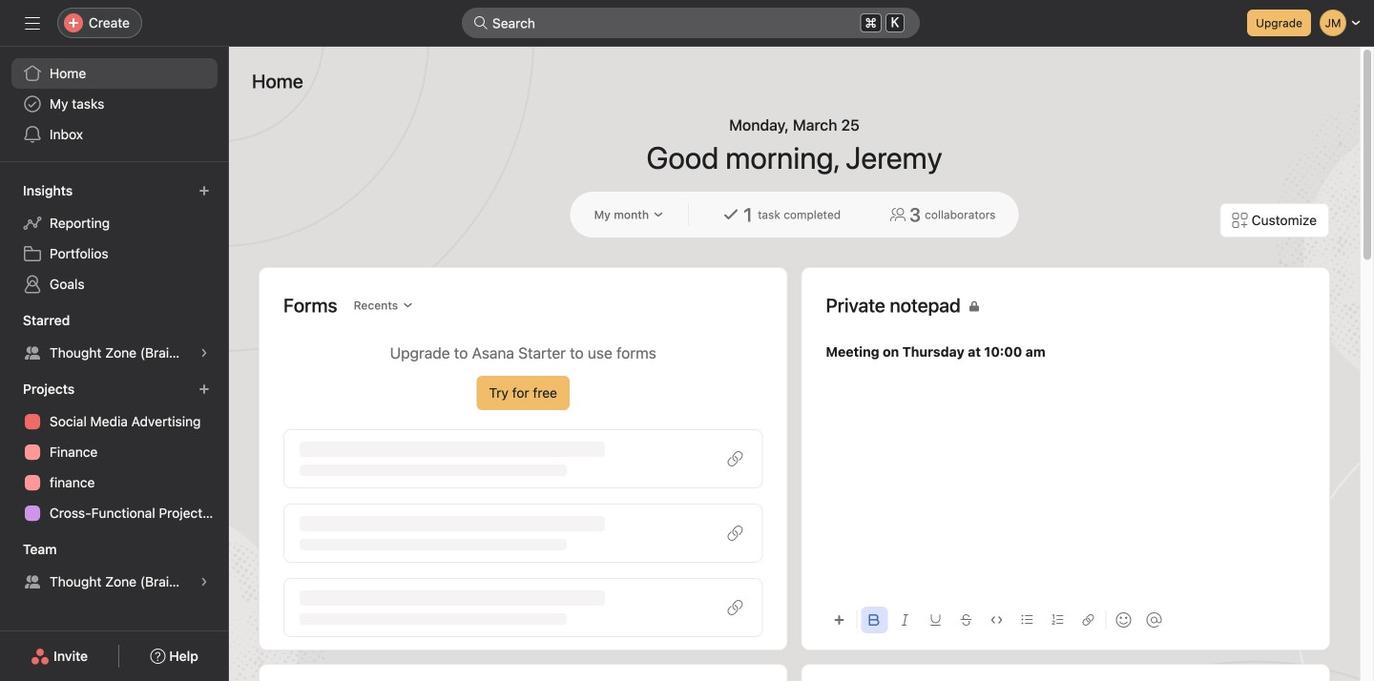 Task type: describe. For each thing, give the bounding box(es) containing it.
code image
[[991, 615, 1003, 626]]

bulleted list image
[[1022, 615, 1033, 626]]

hide sidebar image
[[25, 15, 40, 31]]

emoji image
[[1116, 613, 1132, 628]]

bold image
[[869, 615, 881, 626]]

teams element
[[0, 533, 229, 601]]

global element
[[0, 47, 229, 161]]

strikethrough image
[[961, 615, 972, 626]]



Task type: locate. For each thing, give the bounding box(es) containing it.
at mention image
[[1147, 613, 1162, 628]]

projects element
[[0, 372, 229, 533]]

underline image
[[930, 615, 942, 626]]

insights element
[[0, 174, 229, 304]]

insert an object image
[[834, 615, 845, 626]]

link image
[[1083, 615, 1094, 626]]

starred element
[[0, 304, 229, 372]]

Search tasks, projects, and more text field
[[462, 8, 920, 38]]

italics image
[[900, 615, 911, 626]]

None field
[[462, 8, 920, 38]]

numbered list image
[[1052, 615, 1064, 626]]

toolbar
[[826, 598, 1306, 641]]

new insights image
[[199, 185, 210, 197]]

prominent image
[[473, 15, 489, 31]]



Task type: vqa. For each thing, say whether or not it's contained in the screenshot.
1st list item from the top of the page
no



